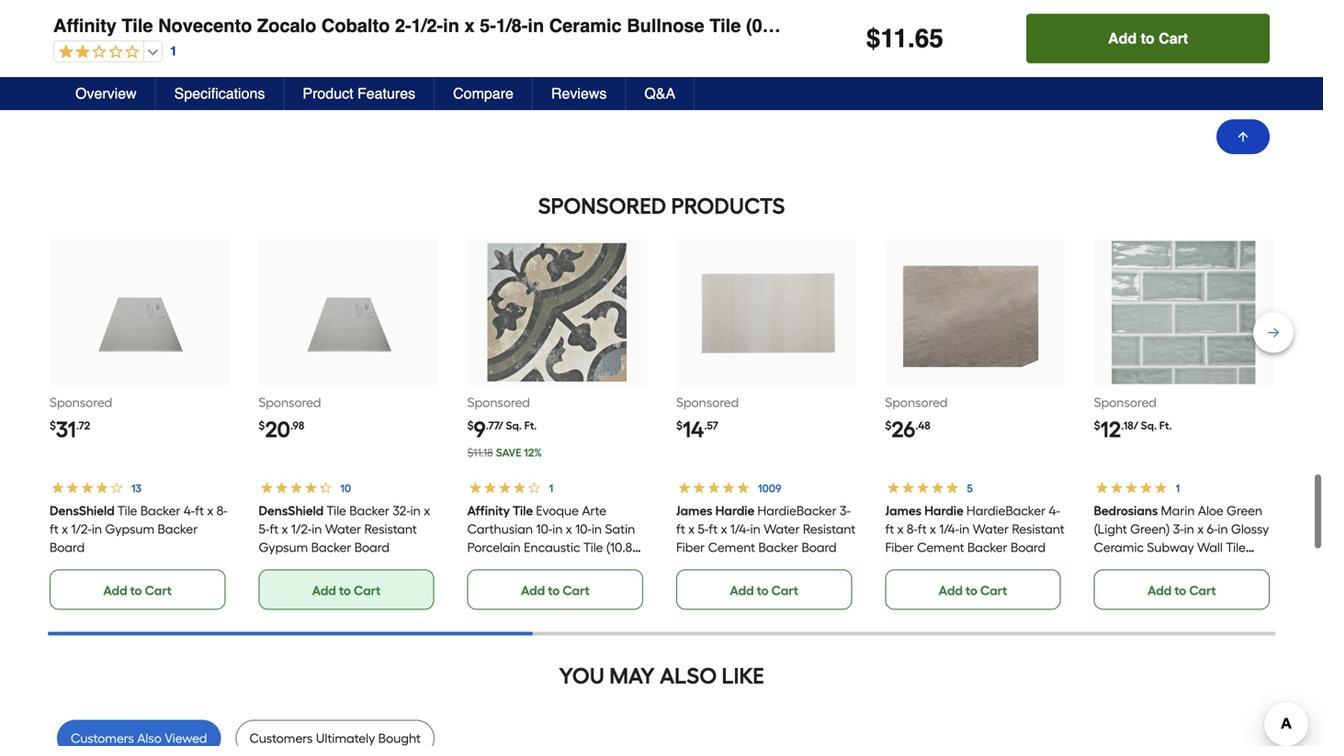 Task type: locate. For each thing, give the bounding box(es) containing it.
1 vertical spatial ceramic
[[1094, 540, 1144, 556]]

1/2- for 20
[[291, 522, 311, 537]]

board inside "tile backer 4-ft x 8- ft x 1/2-in gypsum backer board"
[[50, 540, 85, 556]]

like
[[722, 663, 764, 690]]

ft inside tile backer 32-in x 5-ft x 1/2-in water resistant gypsum backer board
[[269, 522, 278, 537]]

arrow up image
[[1236, 130, 1250, 144]]

sponsored products
[[538, 193, 785, 220]]

1/4- for 26
[[939, 522, 959, 537]]

0 horizontal spatial 3-
[[840, 503, 851, 519]]

0 horizontal spatial customers
[[71, 731, 134, 747]]

4 board from the left
[[1010, 540, 1046, 556]]

2 hardiebacker from the left
[[966, 503, 1045, 519]]

0 horizontal spatial water
[[325, 522, 361, 537]]

cart down hardiebacker 4- ft x 8-ft x 1/4-in water resistant fiber cement backer board
[[980, 583, 1007, 599]]

to down tile backer 32-in x 5-ft x 1/2-in water resistant gypsum backer board
[[339, 583, 351, 599]]

also left like
[[660, 663, 717, 690]]

.18/
[[1121, 419, 1138, 433]]

0 horizontal spatial carton)
[[505, 559, 550, 574]]

1 vertical spatial 3-
[[1173, 522, 1184, 537]]

affinity up be in the top of the page
[[53, 15, 117, 36]]

cart down 'encaustic'
[[563, 583, 590, 599]]

0 horizontal spatial sq.
[[506, 419, 522, 433]]

reviews
[[551, 85, 607, 102]]

1 horizontal spatial fiber
[[885, 540, 914, 556]]

question.
[[238, 40, 312, 59]]

add to cart link down subway
[[1094, 570, 1270, 610]]

sq. for (0.09-
[[794, 15, 820, 36]]

8- inside hardiebacker 4- ft x 8-ft x 1/4-in water resistant fiber cement backer board
[[907, 522, 917, 537]]

0 horizontal spatial ft/
[[487, 559, 501, 574]]

$ inside $ 31 .72
[[50, 419, 56, 433]]

0 vertical spatial ceramic
[[549, 15, 622, 36]]

add inside 12 list item
[[1148, 583, 1172, 599]]

1 horizontal spatial ft/
[[826, 15, 843, 36]]

customers left 'ultimately'
[[249, 731, 313, 747]]

12 list item
[[1094, 239, 1273, 610]]

1 horizontal spatial affinity
[[467, 503, 510, 519]]

1 carton) from the left
[[505, 559, 550, 574]]

add to cart button
[[1026, 14, 1270, 63]]

densshield for 20
[[258, 503, 323, 519]]

james down 26
[[885, 503, 921, 519]]

10-
[[536, 522, 553, 537], [575, 522, 592, 537]]

ft. for 12
[[1159, 419, 1172, 433]]

3-
[[840, 503, 851, 519], [1173, 522, 1184, 537]]

affinity up carthusian
[[467, 503, 510, 519]]

0 vertical spatial affinity
[[53, 15, 117, 36]]

$ left .48
[[885, 419, 891, 433]]

1 horizontal spatial james
[[885, 503, 921, 519]]

9 list item
[[467, 239, 647, 610]]

james hardie inside '14' list item
[[676, 503, 754, 519]]

0 horizontal spatial 1/4-
[[730, 522, 750, 537]]

customers also viewed
[[71, 731, 207, 747]]

$ left .72
[[50, 419, 56, 433]]

2 1/4- from the left
[[939, 522, 959, 537]]

12
[[1100, 417, 1121, 443]]

2 horizontal spatial sq.
[[1125, 559, 1142, 574]]

james down 14
[[676, 503, 712, 519]]

ft. up 12%
[[524, 419, 537, 433]]

0 horizontal spatial hardie
[[715, 503, 754, 519]]

3 board from the left
[[802, 540, 837, 556]]

1 resistant from the left
[[364, 522, 417, 537]]

10- up 'encaustic'
[[536, 522, 553, 537]]

add inside '9' list item
[[521, 583, 545, 599]]

2 4- from the left
[[1049, 503, 1060, 519]]

james for 14
[[676, 503, 712, 519]]

ft. right ".18/"
[[1159, 419, 1172, 433]]

resistant
[[364, 522, 417, 537], [803, 522, 855, 537], [1012, 522, 1064, 537]]

add for marin aloe green (light green) 3-in x 6-in glossy ceramic subway wall tile (5.38-sq. ft/ carton)
[[1148, 583, 1172, 599]]

.77/
[[486, 419, 503, 433]]

to down subway
[[1174, 583, 1186, 599]]

be
[[81, 40, 102, 59]]

$ inside $ 26 .48
[[885, 419, 891, 433]]

0 horizontal spatial 10-
[[536, 522, 553, 537]]

1 1/4- from the left
[[730, 522, 750, 537]]

1 horizontal spatial densshield
[[258, 503, 323, 519]]

1 horizontal spatial 3-
[[1173, 522, 1184, 537]]

4-
[[184, 503, 195, 519], [1049, 503, 1060, 519]]

0 horizontal spatial james hardie
[[676, 503, 754, 519]]

1/2- inside tile backer 32-in x 5-ft x 1/2-in water resistant gypsum backer board
[[291, 522, 311, 537]]

sponsored for 26
[[885, 395, 948, 411]]

marin aloe green (light green) 3-in x 6-in glossy ceramic subway wall tile (5.38-sq. ft/ carton)
[[1094, 503, 1269, 574]]

sponsored inside southdeep products heading
[[538, 193, 666, 220]]

1/2- for 31
[[71, 522, 92, 537]]

evoque
[[536, 503, 579, 519]]

2 ft. from the left
[[1159, 419, 1172, 433]]

add to cart link for 14
[[676, 570, 852, 610]]

$ for 12
[[1094, 419, 1100, 433]]

1 customers from the left
[[71, 731, 134, 747]]

2 water from the left
[[764, 522, 800, 537]]

cart inside 26 list item
[[980, 583, 1007, 599]]

to down 'encaustic'
[[548, 583, 560, 599]]

novecento
[[158, 15, 252, 36]]

x
[[464, 15, 475, 36], [207, 503, 213, 519], [424, 503, 430, 519], [62, 522, 68, 537], [281, 522, 288, 537], [566, 522, 572, 537], [688, 522, 695, 537], [721, 522, 727, 537], [897, 522, 903, 537], [930, 522, 936, 537], [1197, 522, 1204, 537]]

cart for hardiebacker 4- ft x 8-ft x 1/4-in water resistant fiber cement backer board
[[980, 583, 1007, 599]]

first
[[136, 40, 167, 59]]

1 horizontal spatial 4-
[[1049, 503, 1060, 519]]

densshield tile backer 4-ft x 8-ft x 1/2-in gypsum backer board image
[[68, 241, 211, 385]]

1 fiber from the left
[[676, 540, 705, 556]]

6 add to cart link from the left
[[1094, 570, 1270, 610]]

carton) down subway
[[1163, 559, 1208, 574]]

1 horizontal spatial customers
[[249, 731, 313, 747]]

backer inside hardiebacker 4- ft x 8-ft x 1/4-in water resistant fiber cement backer board
[[967, 540, 1007, 556]]

add to cart link down hardiebacker 3- ft x 5-ft x 1/4-in water resistant fiber cement backer board
[[676, 570, 852, 610]]

sq.
[[794, 15, 820, 36], [467, 559, 484, 574], [1125, 559, 1142, 574]]

water inside hardiebacker 4- ft x 8-ft x 1/4-in water resistant fiber cement backer board
[[972, 522, 1009, 537]]

gypsum
[[105, 522, 154, 537], [258, 540, 308, 556]]

hardie inside '14' list item
[[715, 503, 754, 519]]

31
[[56, 417, 76, 443]]

3- inside hardiebacker 3- ft x 5-ft x 1/4-in water resistant fiber cement backer board
[[840, 503, 851, 519]]

add to cart link down 'encaustic'
[[467, 570, 643, 610]]

to down "tile backer 4-ft x 8- ft x 1/2-in gypsum backer board"
[[130, 583, 142, 599]]

to down hardiebacker 3- ft x 5-ft x 1/4-in water resistant fiber cement backer board
[[757, 583, 769, 599]]

board inside tile backer 32-in x 5-ft x 1/2-in water resistant gypsum backer board
[[354, 540, 389, 556]]

cement inside hardiebacker 4- ft x 8-ft x 1/4-in water resistant fiber cement backer board
[[917, 540, 964, 556]]

sq. left piece)
[[794, 15, 820, 36]]

0 horizontal spatial ft.
[[524, 419, 537, 433]]

0 horizontal spatial gypsum
[[105, 522, 154, 537]]

1/4-
[[730, 522, 750, 537], [939, 522, 959, 537]]

add to cart link
[[50, 570, 225, 610], [258, 570, 434, 610], [467, 570, 643, 610], [676, 570, 852, 610], [885, 570, 1061, 610], [1094, 570, 1270, 610]]

1 horizontal spatial carton)
[[1163, 559, 1208, 574]]

1 horizontal spatial 10-
[[575, 522, 592, 537]]

add to cart for hardiebacker 4- ft x 8-ft x 1/4-in water resistant fiber cement backer board
[[939, 583, 1007, 599]]

1 horizontal spatial 1/2-
[[291, 522, 311, 537]]

cart down "tile backer 4-ft x 8- ft x 1/2-in gypsum backer board"
[[145, 583, 172, 599]]

2 james hardie from the left
[[885, 503, 963, 519]]

0 vertical spatial gypsum
[[105, 522, 154, 537]]

ft
[[195, 503, 204, 519], [50, 522, 59, 537], [269, 522, 278, 537], [676, 522, 685, 537], [709, 522, 718, 537], [885, 522, 894, 537], [917, 522, 926, 537]]

resistant inside tile backer 32-in x 5-ft x 1/2-in water resistant gypsum backer board
[[364, 522, 417, 537]]

add inside button
[[1108, 30, 1137, 47]]

$ left .98
[[258, 419, 265, 433]]

$ inside $ 20 .98
[[258, 419, 265, 433]]

1 horizontal spatial resistant
[[803, 522, 855, 537]]

$ left the .
[[866, 24, 880, 53]]

3 resistant from the left
[[1012, 522, 1064, 537]]

1 hardiebacker from the left
[[757, 503, 837, 519]]

1 sq. from the left
[[506, 419, 522, 433]]

ft/ down subway
[[1145, 559, 1159, 574]]

question
[[1132, 38, 1195, 55]]

add to cart link inside 12 list item
[[1094, 570, 1270, 610]]

1 horizontal spatial hardie
[[924, 503, 963, 519]]

customers
[[71, 731, 134, 747], [249, 731, 313, 747]]

2 add to cart link from the left
[[258, 570, 434, 610]]

products
[[671, 193, 785, 220]]

features
[[357, 85, 415, 102]]

0 horizontal spatial james
[[676, 503, 712, 519]]

1 horizontal spatial cement
[[917, 540, 964, 556]]

cart down wall
[[1189, 583, 1216, 599]]

add to cart for marin aloe green (light green) 3-in x 6-in glossy ceramic subway wall tile (5.38-sq. ft/ carton)
[[1148, 583, 1216, 599]]

1 horizontal spatial 8-
[[907, 522, 917, 537]]

james inside '14' list item
[[676, 503, 712, 519]]

ft/ down porcelain
[[487, 559, 501, 574]]

a
[[1119, 38, 1128, 55], [224, 40, 233, 59]]

1 hardie from the left
[[715, 503, 754, 519]]

sq. down green)
[[1125, 559, 1142, 574]]

hardiebacker
[[757, 503, 837, 519], [966, 503, 1045, 519]]

2 horizontal spatial 5-
[[698, 522, 709, 537]]

in inside hardiebacker 4- ft x 8-ft x 1/4-in water resistant fiber cement backer board
[[959, 522, 969, 537]]

add inside '14' list item
[[730, 583, 754, 599]]

add to cart inside 12 list item
[[1148, 583, 1216, 599]]

hardiebacker for 14
[[757, 503, 837, 519]]

sq. inside 'marin aloe green (light green) 3-in x 6-in glossy ceramic subway wall tile (5.38-sq. ft/ carton)'
[[1125, 559, 1142, 574]]

sq. down porcelain
[[467, 559, 484, 574]]

2 horizontal spatial ft/
[[1145, 559, 1159, 574]]

to left ask
[[172, 40, 187, 59]]

you
[[559, 663, 604, 690]]

james hardie hardiebacker 4-ft x 8-ft x 1/4-in water resistant fiber cement backer board image
[[903, 241, 1047, 385]]

0 horizontal spatial 5-
[[258, 522, 269, 537]]

2 hardie from the left
[[924, 503, 963, 519]]

densshield
[[50, 503, 115, 519], [258, 503, 323, 519]]

1 horizontal spatial a
[[1119, 38, 1128, 55]]

ceramic
[[549, 15, 622, 36], [1094, 540, 1144, 556]]

water
[[325, 522, 361, 537], [764, 522, 800, 537], [972, 522, 1009, 537]]

12%
[[524, 446, 542, 460]]

carton)
[[505, 559, 550, 574], [1163, 559, 1208, 574]]

9
[[474, 417, 486, 443]]

resistant inside hardiebacker 3- ft x 5-ft x 1/4-in water resistant fiber cement backer board
[[803, 522, 855, 537]]

add to cart link down tile backer 32-in x 5-ft x 1/2-in water resistant gypsum backer board
[[258, 570, 434, 610]]

0 horizontal spatial resistant
[[364, 522, 417, 537]]

sq. right ".18/"
[[1141, 419, 1157, 433]]

cart for hardiebacker 3- ft x 5-ft x 1/4-in water resistant fiber cement backer board
[[771, 583, 798, 599]]

1 horizontal spatial gypsum
[[258, 540, 308, 556]]

ft/ inside 'marin aloe green (light green) 3-in x 6-in glossy ceramic subway wall tile (5.38-sq. ft/ carton)'
[[1145, 559, 1159, 574]]

1 cement from the left
[[708, 540, 755, 556]]

affinity
[[53, 15, 117, 36], [467, 503, 510, 519]]

1 add to cart link from the left
[[50, 570, 225, 610]]

ft/ left piece)
[[826, 15, 843, 36]]

cement inside hardiebacker 3- ft x 5-ft x 1/4-in water resistant fiber cement backer board
[[708, 540, 755, 556]]

1 vertical spatial gypsum
[[258, 540, 308, 556]]

0 horizontal spatial affinity
[[53, 15, 117, 36]]

add to cart link inside "31" list item
[[50, 570, 225, 610]]

1 horizontal spatial ceramic
[[1094, 540, 1144, 556]]

1 james from the left
[[676, 503, 712, 519]]

add to cart inside button
[[1108, 30, 1188, 47]]

1 horizontal spatial sq.
[[794, 15, 820, 36]]

cobalto
[[321, 15, 390, 36]]

board inside hardiebacker 4- ft x 8-ft x 1/4-in water resistant fiber cement backer board
[[1010, 540, 1046, 556]]

1 densshield from the left
[[50, 503, 115, 519]]

1/4- inside hardiebacker 4- ft x 8-ft x 1/4-in water resistant fiber cement backer board
[[939, 522, 959, 537]]

ft. inside $ 12 .18/ sq. ft.
[[1159, 419, 1172, 433]]

board for 26
[[1010, 540, 1046, 556]]

fiber for 26
[[885, 540, 914, 556]]

ft. inside $ 9 .77/ sq. ft.
[[524, 419, 537, 433]]

3 water from the left
[[972, 522, 1009, 537]]

1 board from the left
[[50, 540, 85, 556]]

0 horizontal spatial hardiebacker
[[757, 503, 837, 519]]

sq.
[[506, 419, 522, 433], [1141, 419, 1157, 433]]

water inside hardiebacker 3- ft x 5-ft x 1/4-in water resistant fiber cement backer board
[[764, 522, 800, 537]]

add to cart inside '9' list item
[[521, 583, 590, 599]]

$ left ".18/"
[[1094, 419, 1100, 433]]

fiber for 14
[[676, 540, 705, 556]]

bullnose
[[627, 15, 704, 36]]

sq. inside $ 9 .77/ sq. ft.
[[506, 419, 522, 433]]

0 horizontal spatial fiber
[[676, 540, 705, 556]]

to down hardiebacker 4- ft x 8-ft x 1/4-in water resistant fiber cement backer board
[[966, 583, 977, 599]]

customers for customers ultimately bought
[[249, 731, 313, 747]]

add inside "31" list item
[[103, 583, 127, 599]]

0 horizontal spatial 8-
[[217, 503, 227, 519]]

densshield down $ 20 .98
[[258, 503, 323, 519]]

sponsored inside 26 list item
[[885, 395, 948, 411]]

to inside 12 list item
[[1174, 583, 1186, 599]]

hardiebacker inside hardiebacker 4- ft x 8-ft x 1/4-in water resistant fiber cement backer board
[[966, 503, 1045, 519]]

add to cart inside 26 list item
[[939, 583, 1007, 599]]

2 densshield from the left
[[258, 503, 323, 519]]

sponsored for 14
[[676, 395, 739, 411]]

sponsored inside "31" list item
[[50, 395, 112, 411]]

0 horizontal spatial ceramic
[[549, 15, 622, 36]]

0 vertical spatial 8-
[[217, 503, 227, 519]]

aloe
[[1198, 503, 1224, 519]]

x inside 'marin aloe green (light green) 3-in x 6-in glossy ceramic subway wall tile (5.38-sq. ft/ carton)'
[[1197, 522, 1204, 537]]

1 vertical spatial 8-
[[907, 522, 917, 537]]

tile inside 'marin aloe green (light green) 3-in x 6-in glossy ceramic subway wall tile (5.38-sq. ft/ carton)'
[[1226, 540, 1246, 556]]

0 horizontal spatial densshield
[[50, 503, 115, 519]]

sq. inside $ 12 .18/ sq. ft.
[[1141, 419, 1157, 433]]

1 vertical spatial also
[[137, 731, 162, 747]]

1 horizontal spatial hardiebacker
[[966, 503, 1045, 519]]

james hardie inside 26 list item
[[885, 503, 963, 519]]

10- down the arte
[[575, 522, 592, 537]]

cart down hardiebacker 3- ft x 5-ft x 1/4-in water resistant fiber cement backer board
[[771, 583, 798, 599]]

also
[[660, 663, 717, 690], [137, 731, 162, 747]]

customers left viewed
[[71, 731, 134, 747]]

tile inside evoque arte carthusian 10-in x 10-in satin porcelain encaustic tile (10.88- sq. ft/ carton)
[[583, 540, 603, 556]]

$ 11 . 65
[[866, 24, 943, 53]]

add to cart link inside '9' list item
[[467, 570, 643, 610]]

sq. for 12
[[1141, 419, 1157, 433]]

tile backer 32-in x 5-ft x 1/2-in water resistant gypsum backer board
[[258, 503, 430, 556]]

add to cart inside "31" list item
[[103, 583, 172, 599]]

hardie inside 26 list item
[[924, 503, 963, 519]]

densshield down $ 31 .72
[[50, 503, 115, 519]]

sponsored inside 20 'list item'
[[258, 395, 321, 411]]

add to cart link inside 26 list item
[[885, 570, 1061, 610]]

$ inside $ 14 .57
[[676, 419, 683, 433]]

2 carton) from the left
[[1163, 559, 1208, 574]]

board
[[50, 540, 85, 556], [354, 540, 389, 556], [802, 540, 837, 556], [1010, 540, 1046, 556]]

specifications button
[[156, 77, 284, 110]]

ft. for 9
[[524, 419, 537, 433]]

1 horizontal spatial also
[[660, 663, 717, 690]]

hardiebacker inside hardiebacker 3- ft x 5-ft x 1/4-in water resistant fiber cement backer board
[[757, 503, 837, 519]]

sq. for 9
[[506, 419, 522, 433]]

1 horizontal spatial water
[[764, 522, 800, 537]]

1 horizontal spatial ft.
[[1159, 419, 1172, 433]]

compare button
[[435, 77, 533, 110]]

hardie for 14
[[715, 503, 754, 519]]

board inside hardiebacker 3- ft x 5-ft x 1/4-in water resistant fiber cement backer board
[[802, 540, 837, 556]]

to inside 0 questions be the first to ask a question.
[[172, 40, 187, 59]]

0 horizontal spatial cement
[[708, 540, 755, 556]]

$ for 11
[[866, 24, 880, 53]]

$ for 26
[[885, 419, 891, 433]]

$ left ".77/"
[[467, 419, 474, 433]]

resistant for 26
[[1012, 522, 1064, 537]]

1 horizontal spatial james hardie
[[885, 503, 963, 519]]

add to cart link down "tile backer 4-ft x 8- ft x 1/2-in gypsum backer board"
[[50, 570, 225, 610]]

$ inside $ 12 .18/ sq. ft.
[[1094, 419, 1100, 433]]

sponsored for 20
[[258, 395, 321, 411]]

$
[[866, 24, 880, 53], [50, 419, 56, 433], [258, 419, 265, 433], [467, 419, 474, 433], [676, 419, 683, 433], [885, 419, 891, 433], [1094, 419, 1100, 433]]

james inside 26 list item
[[885, 503, 921, 519]]

add to cart link for 12
[[1094, 570, 1270, 610]]

2 fiber from the left
[[885, 540, 914, 556]]

cart down tile backer 32-in x 5-ft x 1/2-in water resistant gypsum backer board
[[354, 583, 381, 599]]

cart
[[1159, 30, 1188, 47], [145, 583, 172, 599], [354, 583, 381, 599], [563, 583, 590, 599], [771, 583, 798, 599], [980, 583, 1007, 599], [1189, 583, 1216, 599]]

also left viewed
[[137, 731, 162, 747]]

ultimately
[[316, 731, 375, 747]]

1 4- from the left
[[184, 503, 195, 519]]

sponsored inside 12 list item
[[1094, 395, 1157, 411]]

$ left .57
[[676, 419, 683, 433]]

tile inside "tile backer 4-ft x 8- ft x 1/2-in gypsum backer board"
[[117, 503, 137, 519]]

1 horizontal spatial sq.
[[1141, 419, 1157, 433]]

1/4- for 14
[[730, 522, 750, 537]]

add to cart
[[1108, 30, 1188, 47], [103, 583, 172, 599], [312, 583, 381, 599], [521, 583, 590, 599], [730, 583, 798, 599], [939, 583, 1007, 599], [1148, 583, 1216, 599]]

$ 12 .18/ sq. ft.
[[1094, 417, 1172, 443]]

sq. right ".77/"
[[506, 419, 522, 433]]

affinity inside '9' list item
[[467, 503, 510, 519]]

2 sq. from the left
[[1141, 419, 1157, 433]]

2 resistant from the left
[[803, 522, 855, 537]]

james hardie
[[676, 503, 754, 519], [885, 503, 963, 519]]

james hardie down $ 26 .48
[[885, 503, 963, 519]]

james hardie hardiebacker 3-ft x 5-ft x 1/4-in water resistant fiber cement backer board image
[[694, 241, 838, 385]]

hardie down .48
[[924, 503, 963, 519]]

add inside 20 'list item'
[[312, 583, 336, 599]]

6-
[[1207, 522, 1218, 537]]

cart inside 12 list item
[[1189, 583, 1216, 599]]

$ inside $ 9 .77/ sq. ft.
[[467, 419, 474, 433]]

fiber
[[676, 540, 705, 556], [885, 540, 914, 556]]

1 horizontal spatial 1/4-
[[939, 522, 959, 537]]

cart inside '14' list item
[[771, 583, 798, 599]]

carton) down 'encaustic'
[[505, 559, 550, 574]]

piece)
[[848, 15, 902, 36]]

2 board from the left
[[354, 540, 389, 556]]

to right ask
[[1141, 30, 1155, 47]]

ceramic down (light
[[1094, 540, 1144, 556]]

4 add to cart link from the left
[[676, 570, 852, 610]]

0 horizontal spatial 1/2-
[[71, 522, 92, 537]]

resistant for 14
[[803, 522, 855, 537]]

add to cart for hardiebacker 3- ft x 5-ft x 1/4-in water resistant fiber cement backer board
[[730, 583, 798, 599]]

q&a button
[[626, 77, 695, 110]]

1 james hardie from the left
[[676, 503, 754, 519]]

26 list item
[[885, 239, 1065, 610]]

densshield inside "31" list item
[[50, 503, 115, 519]]

2 james from the left
[[885, 503, 921, 519]]

2 horizontal spatial 1/2-
[[411, 15, 443, 36]]

cart right ask
[[1159, 30, 1188, 47]]

2 cement from the left
[[917, 540, 964, 556]]

ft.
[[524, 419, 537, 433], [1159, 419, 1172, 433]]

ceramic up reviews
[[549, 15, 622, 36]]

3 add to cart link from the left
[[467, 570, 643, 610]]

cart inside '9' list item
[[563, 583, 590, 599]]

31 list item
[[50, 239, 229, 610]]

james hardie down $ 14 .57
[[676, 503, 754, 519]]

1 ft. from the left
[[524, 419, 537, 433]]

2 horizontal spatial water
[[972, 522, 1009, 537]]

a inside button
[[1119, 38, 1128, 55]]

8- inside "tile backer 4-ft x 8- ft x 1/2-in gypsum backer board"
[[217, 503, 227, 519]]

2 10- from the left
[[575, 522, 592, 537]]

cart for marin aloe green (light green) 3-in x 6-in glossy ceramic subway wall tile (5.38-sq. ft/ carton)
[[1189, 583, 1216, 599]]

add to cart link down hardiebacker 4- ft x 8-ft x 1/4-in water resistant fiber cement backer board
[[885, 570, 1061, 610]]

0 horizontal spatial a
[[224, 40, 233, 59]]

2 horizontal spatial resistant
[[1012, 522, 1064, 537]]

southdeep products heading
[[48, 188, 1275, 225]]

0 vertical spatial 3-
[[840, 503, 851, 519]]

5 add to cart link from the left
[[885, 570, 1061, 610]]

fiber inside hardiebacker 3- ft x 5-ft x 1/4-in water resistant fiber cement backer board
[[676, 540, 705, 556]]

0 horizontal spatial 4-
[[184, 503, 195, 519]]

$ for 20
[[258, 419, 265, 433]]

2 customers from the left
[[249, 731, 313, 747]]

fiber inside hardiebacker 4- ft x 8-ft x 1/4-in water resistant fiber cement backer board
[[885, 540, 914, 556]]

0 horizontal spatial sq.
[[467, 559, 484, 574]]

hardie down .57
[[715, 503, 754, 519]]

1/2- inside "tile backer 4-ft x 8- ft x 1/2-in gypsum backer board"
[[71, 522, 92, 537]]

densshield inside 20 'list item'
[[258, 503, 323, 519]]

to inside 26 list item
[[966, 583, 977, 599]]

1 water from the left
[[325, 522, 361, 537]]

1 vertical spatial affinity
[[467, 503, 510, 519]]

ft/ inside evoque arte carthusian 10-in x 10-in satin porcelain encaustic tile (10.88- sq. ft/ carton)
[[487, 559, 501, 574]]



Task type: describe. For each thing, give the bounding box(es) containing it.
cement for 26
[[917, 540, 964, 556]]

viewed
[[165, 731, 207, 747]]

4- inside hardiebacker 4- ft x 8-ft x 1/4-in water resistant fiber cement backer board
[[1049, 503, 1060, 519]]

0
[[81, 21, 89, 38]]

$ 14 .57
[[676, 417, 718, 443]]

to inside '9' list item
[[548, 583, 560, 599]]

65
[[915, 24, 943, 53]]

$ for 9
[[467, 419, 474, 433]]

26
[[891, 417, 915, 443]]

2-
[[395, 15, 411, 36]]

green)
[[1130, 522, 1170, 537]]

ask a question
[[1088, 38, 1195, 55]]

water for 26
[[972, 522, 1009, 537]]

densshield for 31
[[50, 503, 115, 519]]

$ 26 .48
[[885, 417, 930, 443]]

specifications
[[174, 85, 265, 102]]

save
[[496, 446, 521, 460]]

sponsored for 12
[[1094, 395, 1157, 411]]

in inside hardiebacker 3- ft x 5-ft x 1/4-in water resistant fiber cement backer board
[[750, 522, 761, 537]]

14
[[683, 417, 704, 443]]

bought
[[378, 731, 421, 747]]

sq. inside evoque arte carthusian 10-in x 10-in satin porcelain encaustic tile (10.88- sq. ft/ carton)
[[467, 559, 484, 574]]

add to cart link for 26
[[885, 570, 1061, 610]]

arte
[[582, 503, 606, 519]]

4- inside "tile backer 4-ft x 8- ft x 1/2-in gypsum backer board"
[[184, 503, 195, 519]]

20
[[265, 417, 290, 443]]

(10.88-
[[606, 540, 643, 556]]

glossy
[[1231, 522, 1269, 537]]

$ for 31
[[50, 419, 56, 433]]

affinity tile novecento zocalo cobalto 2-1/2-in x 5-1/8-in ceramic bullnose tile (0.09-sq. ft/ piece)
[[53, 15, 902, 36]]

.57
[[704, 419, 718, 433]]

$11.18
[[467, 446, 493, 460]]

1/8-
[[496, 15, 528, 36]]

wall
[[1197, 540, 1223, 556]]

in inside "tile backer 4-ft x 8- ft x 1/2-in gypsum backer board"
[[92, 522, 102, 537]]

ask
[[192, 40, 220, 59]]

product
[[303, 85, 353, 102]]

(5.38-
[[1094, 559, 1125, 574]]

bedrosians marin aloe green (light green) 3-in x 6-in glossy ceramic subway wall tile (5.38-sq. ft/ carton) image
[[1112, 241, 1255, 385]]

add to cart for evoque arte carthusian 10-in x 10-in satin porcelain encaustic tile (10.88- sq. ft/ carton)
[[521, 583, 590, 599]]

(light
[[1094, 522, 1127, 537]]

.48
[[915, 419, 930, 433]]

to inside 20 'list item'
[[339, 583, 351, 599]]

add for tile backer 4-ft x 8- ft x 1/2-in gypsum backer board
[[103, 583, 127, 599]]

cart for evoque arte carthusian 10-in x 10-in satin porcelain encaustic tile (10.88- sq. ft/ carton)
[[563, 583, 590, 599]]

cement for 14
[[708, 540, 755, 556]]

1 10- from the left
[[536, 522, 553, 537]]

sponsored for 31
[[50, 395, 112, 411]]

green
[[1227, 503, 1263, 519]]

carthusian
[[467, 522, 533, 537]]

add to cart inside 20 'list item'
[[312, 583, 381, 599]]

affinity tile evoque arte carthusian 10-in x 10-in satin porcelain encaustic tile (10.88-sq. ft/ carton) image
[[485, 241, 629, 385]]

affinity tile
[[467, 503, 533, 519]]

carton) inside 'marin aloe green (light green) 3-in x 6-in glossy ceramic subway wall tile (5.38-sq. ft/ carton)'
[[1163, 559, 1208, 574]]

customers ultimately bought
[[249, 731, 421, 747]]

.72
[[76, 419, 90, 433]]

evoque arte carthusian 10-in x 10-in satin porcelain encaustic tile (10.88- sq. ft/ carton)
[[467, 503, 643, 574]]

$ 9 .77/ sq. ft.
[[467, 417, 537, 443]]

board for 20
[[354, 540, 389, 556]]

sponsored inside '9' list item
[[467, 395, 530, 411]]

q&a
[[644, 85, 675, 102]]

overview
[[75, 85, 137, 102]]

add to cart for tile backer 4-ft x 8- ft x 1/2-in gypsum backer board
[[103, 583, 172, 599]]

backer inside hardiebacker 3- ft x 5-ft x 1/4-in water resistant fiber cement backer board
[[758, 540, 798, 556]]

affinity for affinity tile
[[467, 503, 510, 519]]

add for hardiebacker 4- ft x 8-ft x 1/4-in water resistant fiber cement backer board
[[939, 583, 963, 599]]

tile inside tile backer 32-in x 5-ft x 1/2-in water resistant gypsum backer board
[[326, 503, 346, 519]]

sq. for (5.38-
[[1125, 559, 1142, 574]]

marin
[[1161, 503, 1195, 519]]

to inside add to cart button
[[1141, 30, 1155, 47]]

x inside evoque arte carthusian 10-in x 10-in satin porcelain encaustic tile (10.88- sq. ft/ carton)
[[566, 522, 572, 537]]

the
[[107, 40, 131, 59]]

$ for 14
[[676, 419, 683, 433]]

product features
[[303, 85, 415, 102]]

gypsum inside "tile backer 4-ft x 8- ft x 1/2-in gypsum backer board"
[[105, 522, 154, 537]]

.
[[908, 24, 915, 53]]

cart inside 20 'list item'
[[354, 583, 381, 599]]

gypsum inside tile backer 32-in x 5-ft x 1/2-in water resistant gypsum backer board
[[258, 540, 308, 556]]

1
[[170, 44, 177, 58]]

ask a question button
[[1041, 22, 1242, 70]]

14 list item
[[676, 239, 856, 610]]

may
[[609, 663, 655, 690]]

5- inside hardiebacker 3- ft x 5-ft x 1/4-in water resistant fiber cement backer board
[[698, 522, 709, 537]]

james hardie for 14
[[676, 503, 754, 519]]

to inside '14' list item
[[757, 583, 769, 599]]

customers for customers also viewed
[[71, 731, 134, 747]]

satin
[[605, 522, 635, 537]]

0 horizontal spatial also
[[137, 731, 162, 747]]

you may also like
[[559, 663, 764, 690]]

ceramic inside 'marin aloe green (light green) 3-in x 6-in glossy ceramic subway wall tile (5.38-sq. ft/ carton)'
[[1094, 540, 1144, 556]]

overview button
[[57, 77, 156, 110]]

add for evoque arte carthusian 10-in x 10-in satin porcelain encaustic tile (10.88- sq. ft/ carton)
[[521, 583, 545, 599]]

questions
[[93, 21, 165, 38]]

32-
[[392, 503, 410, 519]]

board for 14
[[802, 540, 837, 556]]

ask
[[1088, 38, 1115, 55]]

cart for tile backer 4-ft x 8- ft x 1/2-in gypsum backer board
[[145, 583, 172, 599]]

$11.18 save 12%
[[467, 446, 542, 460]]

hardiebacker 3- ft x 5-ft x 1/4-in water resistant fiber cement backer board
[[676, 503, 855, 556]]

20 list item
[[258, 239, 438, 610]]

subway
[[1147, 540, 1194, 556]]

bedrosians
[[1094, 503, 1158, 519]]

5- inside tile backer 32-in x 5-ft x 1/2-in water resistant gypsum backer board
[[258, 522, 269, 537]]

0 vertical spatial also
[[660, 663, 717, 690]]

tile backer 4-ft x 8- ft x 1/2-in gypsum backer board
[[50, 503, 227, 556]]

.98
[[290, 419, 304, 433]]

0 questions be the first to ask a question.
[[81, 21, 312, 59]]

ft/ for (5.38-
[[1145, 559, 1159, 574]]

(0.09-
[[746, 15, 794, 36]]

porcelain
[[467, 540, 521, 556]]

1 horizontal spatial 5-
[[480, 15, 496, 36]]

cart inside button
[[1159, 30, 1188, 47]]

to inside "31" list item
[[130, 583, 142, 599]]

hardiebacker for 26
[[966, 503, 1045, 519]]

james hardie for 26
[[885, 503, 963, 519]]

zocalo
[[257, 15, 316, 36]]

compare
[[453, 85, 514, 102]]

3- inside 'marin aloe green (light green) 3-in x 6-in glossy ceramic subway wall tile (5.38-sq. ft/ carton)'
[[1173, 522, 1184, 537]]

water for 14
[[764, 522, 800, 537]]

ft/ for (0.09-
[[826, 15, 843, 36]]

add to cart link for 31
[[50, 570, 225, 610]]

water inside tile backer 32-in x 5-ft x 1/2-in water resistant gypsum backer board
[[325, 522, 361, 537]]

2 stars image
[[54, 44, 140, 61]]

$ 20 .98
[[258, 417, 304, 443]]

a inside 0 questions be the first to ask a question.
[[224, 40, 233, 59]]

james for 26
[[885, 503, 921, 519]]

encaustic
[[524, 540, 580, 556]]

hardiebacker 4- ft x 8-ft x 1/4-in water resistant fiber cement backer board
[[885, 503, 1064, 556]]

hardie for 26
[[924, 503, 963, 519]]

11
[[880, 24, 908, 53]]

product features button
[[284, 77, 435, 110]]

carton) inside evoque arte carthusian 10-in x 10-in satin porcelain encaustic tile (10.88- sq. ft/ carton)
[[505, 559, 550, 574]]

add to cart link inside 20 'list item'
[[258, 570, 434, 610]]

affinity for affinity tile novecento zocalo cobalto 2-1/2-in x 5-1/8-in ceramic bullnose tile (0.09-sq. ft/ piece)
[[53, 15, 117, 36]]

add for hardiebacker 3- ft x 5-ft x 1/4-in water resistant fiber cement backer board
[[730, 583, 754, 599]]

densshield tile backer 32-in x 5-ft x 1/2-in water resistant gypsum backer board image
[[276, 241, 420, 385]]

reviews button
[[533, 77, 626, 110]]

$ 31 .72
[[50, 417, 90, 443]]



Task type: vqa. For each thing, say whether or not it's contained in the screenshot.
'Affinity Tile'
yes



